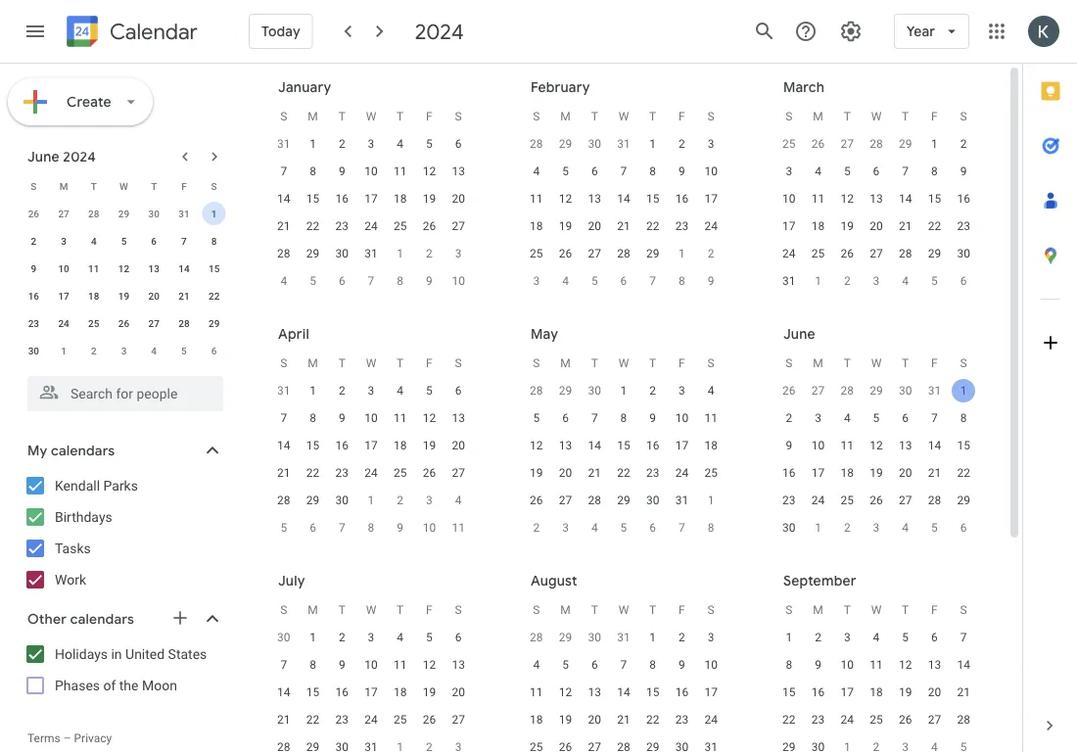 Task type: locate. For each thing, give the bounding box(es) containing it.
19 inside the 'june 2024' grid
[[118, 290, 130, 302]]

july 4 element for july 3 element inside the june grid
[[894, 516, 918, 540]]

row group containing 1
[[775, 624, 979, 754]]

18 inside september 'grid'
[[870, 686, 884, 700]]

11 inside may 11 element
[[452, 521, 465, 535]]

calendars for my calendars
[[51, 442, 115, 459]]

19 inside 'may' grid
[[530, 466, 543, 480]]

1 vertical spatial july 6 element
[[953, 516, 976, 540]]

today button
[[249, 8, 313, 55]]

1 vertical spatial july 3 element
[[865, 516, 889, 540]]

m down the september
[[814, 604, 824, 617]]

12
[[423, 165, 436, 178], [559, 192, 573, 206], [841, 192, 854, 206], [118, 263, 130, 274], [423, 412, 436, 425], [530, 439, 543, 453], [870, 439, 884, 453], [423, 659, 436, 672], [900, 659, 913, 672], [559, 686, 573, 700]]

may 29 element inside the 'june 2024' grid
[[112, 202, 136, 225]]

in
[[111, 646, 122, 662]]

may 29 element
[[112, 202, 136, 225], [865, 379, 889, 403]]

27 element
[[447, 215, 470, 238], [583, 242, 607, 266], [865, 242, 889, 266], [142, 312, 166, 335], [447, 462, 470, 485], [554, 489, 578, 512], [894, 489, 918, 512], [447, 708, 470, 732], [923, 708, 947, 732], [583, 736, 607, 754]]

june
[[27, 148, 60, 165], [784, 325, 816, 342]]

march 2 element
[[700, 242, 723, 266]]

10 inside june grid
[[812, 439, 825, 453]]

february 28 element
[[865, 132, 889, 156]]

7 inside march grid
[[903, 165, 909, 178]]

0 horizontal spatial 1 cell
[[199, 200, 229, 227]]

1 vertical spatial july 5 element
[[923, 516, 947, 540]]

0 horizontal spatial may 26 element
[[22, 202, 45, 225]]

1 vertical spatial may 29 element
[[865, 379, 889, 403]]

august 2 element
[[418, 736, 441, 754]]

april 30 element
[[583, 379, 607, 403]]

6 inside june 6 element
[[650, 521, 657, 535]]

f for january
[[426, 110, 433, 123]]

16 inside july grid
[[336, 686, 349, 700]]

1 horizontal spatial july 3 element
[[865, 516, 889, 540]]

19 inside august grid
[[559, 713, 573, 727]]

19 element
[[418, 187, 441, 211], [554, 215, 578, 238], [836, 215, 860, 238], [112, 284, 136, 308], [418, 434, 441, 458], [525, 462, 549, 485], [865, 462, 889, 485], [418, 681, 441, 705], [894, 681, 918, 705], [554, 708, 578, 732]]

holidays
[[55, 646, 108, 662]]

work
[[55, 572, 86, 588]]

january 30 element
[[583, 132, 607, 156]]

25 up march 3 element
[[530, 247, 543, 261]]

28
[[530, 137, 543, 151], [870, 137, 884, 151], [88, 208, 99, 220], [277, 247, 291, 261], [618, 247, 631, 261], [900, 247, 913, 261], [179, 317, 190, 329], [530, 384, 543, 398], [841, 384, 854, 398], [277, 494, 291, 508], [588, 494, 602, 508], [929, 494, 942, 508], [530, 631, 543, 645], [958, 713, 971, 727]]

may 31 element for 1 "cell" inside the the 'june 2024' grid
[[172, 202, 196, 225]]

25 up april 1 element at the right top
[[812, 247, 825, 261]]

may 9 element
[[389, 516, 412, 540]]

1 horizontal spatial may 29 element
[[865, 379, 889, 403]]

25 element inside august grid
[[525, 736, 549, 754]]

w inside march grid
[[872, 110, 882, 123]]

march grid
[[775, 103, 979, 295]]

june 2024 grid
[[19, 172, 229, 365]]

0 horizontal spatial may 30 element
[[142, 202, 166, 225]]

25 up the september
[[841, 494, 854, 508]]

25 up june 1 element
[[705, 466, 718, 480]]

m up january 29 element at the top
[[561, 110, 571, 123]]

m down the january
[[308, 110, 318, 123]]

f inside august grid
[[679, 604, 686, 617]]

25 up search for people text box on the left
[[88, 317, 99, 329]]

1 horizontal spatial june
[[784, 325, 816, 342]]

16 inside april grid
[[336, 439, 349, 453]]

28 inside 'january 28' element
[[530, 137, 543, 151]]

15 inside march grid
[[929, 192, 942, 206]]

row containing 19
[[522, 460, 726, 487]]

m down april 1 element at the right top
[[814, 357, 824, 370]]

31 element
[[360, 242, 383, 266], [778, 269, 801, 293], [671, 489, 694, 512], [360, 736, 383, 754], [700, 736, 723, 754]]

may 29 element for 1 "cell" in june grid may 30 element
[[865, 379, 889, 403]]

27
[[841, 137, 854, 151], [58, 208, 69, 220], [452, 220, 465, 233], [588, 247, 602, 261], [870, 247, 884, 261], [148, 317, 160, 329], [812, 384, 825, 398], [452, 466, 465, 480], [559, 494, 573, 508], [900, 494, 913, 508], [452, 713, 465, 727], [929, 713, 942, 727]]

year button
[[894, 8, 970, 55]]

0 vertical spatial july 5 element
[[172, 339, 196, 363]]

1 cell for june grid
[[950, 377, 979, 405]]

23 element
[[330, 215, 354, 238], [671, 215, 694, 238], [953, 215, 976, 238], [22, 312, 45, 335], [330, 462, 354, 485], [642, 462, 665, 485], [778, 489, 801, 512], [330, 708, 354, 732], [671, 708, 694, 732], [807, 708, 831, 732]]

23 inside july grid
[[336, 713, 349, 727]]

row group
[[269, 130, 473, 295], [522, 130, 726, 295], [775, 130, 979, 295], [19, 200, 229, 365], [269, 377, 473, 542], [522, 377, 726, 542], [775, 377, 979, 542], [269, 624, 473, 754], [522, 624, 726, 754], [775, 624, 979, 754]]

1 inside july grid
[[310, 631, 316, 645]]

january 29 element
[[554, 132, 578, 156]]

row containing 17
[[775, 213, 979, 240]]

may 27 element
[[52, 202, 76, 225], [807, 379, 831, 403]]

14 inside september 'grid'
[[958, 659, 971, 672]]

21
[[277, 220, 291, 233], [618, 220, 631, 233], [900, 220, 913, 233], [179, 290, 190, 302], [277, 466, 291, 480], [588, 466, 602, 480], [929, 466, 942, 480], [958, 686, 971, 700], [277, 713, 291, 727], [618, 713, 631, 727]]

4 inside "element"
[[592, 521, 598, 535]]

25 up october 2 element
[[870, 713, 884, 727]]

1 vertical spatial may 28 element
[[836, 379, 860, 403]]

july 4 element inside the 'june 2024' grid
[[142, 339, 166, 363]]

0 horizontal spatial 2024
[[63, 148, 96, 165]]

july 2 element for 25 "element" above search for people text box on the left
[[82, 339, 106, 363]]

calendars
[[51, 442, 115, 459], [70, 611, 134, 628]]

m down may 6 element
[[308, 604, 318, 617]]

26
[[812, 137, 825, 151], [28, 208, 39, 220], [423, 220, 436, 233], [559, 247, 573, 261], [841, 247, 854, 261], [118, 317, 130, 329], [783, 384, 796, 398], [423, 466, 436, 480], [530, 494, 543, 508], [870, 494, 884, 508], [423, 713, 436, 727], [900, 713, 913, 727]]

july 3 element inside june grid
[[865, 516, 889, 540]]

1 horizontal spatial may 30 element
[[894, 379, 918, 403]]

row containing 24
[[775, 240, 979, 268]]

25 element up march 3 element
[[525, 242, 549, 266]]

0 vertical spatial may 31 element
[[172, 202, 196, 225]]

0 vertical spatial may 30 element
[[142, 202, 166, 225]]

25 inside the 'june 2024' grid
[[88, 317, 99, 329]]

19 inside "february" grid
[[559, 220, 573, 233]]

june 1 element
[[700, 489, 723, 512]]

29 element
[[301, 242, 325, 266], [642, 242, 665, 266], [923, 242, 947, 266], [202, 312, 226, 335], [301, 489, 325, 512], [612, 489, 636, 512], [953, 489, 976, 512], [301, 736, 325, 754], [642, 736, 665, 754], [778, 736, 801, 754]]

5 inside row
[[903, 631, 909, 645]]

26 inside april grid
[[423, 466, 436, 480]]

12 inside march grid
[[841, 192, 854, 206]]

21 inside january grid
[[277, 220, 291, 233]]

14
[[277, 192, 291, 206], [618, 192, 631, 206], [900, 192, 913, 206], [179, 263, 190, 274], [277, 439, 291, 453], [588, 439, 602, 453], [929, 439, 942, 453], [958, 659, 971, 672], [277, 686, 291, 700], [618, 686, 631, 700]]

1 horizontal spatial july 1 element
[[807, 516, 831, 540]]

m up february 26 element
[[814, 110, 824, 123]]

18 element
[[389, 187, 412, 211], [525, 215, 549, 238], [807, 215, 831, 238], [82, 284, 106, 308], [389, 434, 412, 458], [700, 434, 723, 458], [836, 462, 860, 485], [389, 681, 412, 705], [865, 681, 889, 705], [525, 708, 549, 732]]

1 vertical spatial may 27 element
[[807, 379, 831, 403]]

march
[[784, 78, 825, 96]]

25 for 25 "element" above search for people text box on the left
[[88, 317, 99, 329]]

june 3 element
[[554, 516, 578, 540]]

f inside september 'grid'
[[932, 604, 938, 617]]

0 horizontal spatial july 6 element
[[202, 339, 226, 363]]

1 vertical spatial july 4 element
[[894, 516, 918, 540]]

row group containing 25
[[775, 130, 979, 295]]

0 vertical spatial may 27 element
[[52, 202, 76, 225]]

april 2 element
[[836, 269, 860, 293]]

24 element
[[360, 215, 383, 238], [700, 215, 723, 238], [778, 242, 801, 266], [52, 312, 76, 335], [360, 462, 383, 485], [671, 462, 694, 485], [807, 489, 831, 512], [360, 708, 383, 732], [700, 708, 723, 732], [836, 708, 860, 732]]

0 horizontal spatial july 4 element
[[142, 339, 166, 363]]

march 4 element
[[554, 269, 578, 293]]

11 inside july grid
[[394, 659, 407, 672]]

m for march
[[814, 110, 824, 123]]

0 vertical spatial july 1 element
[[52, 339, 76, 363]]

april 6 element
[[953, 269, 976, 293]]

f
[[426, 110, 433, 123], [679, 110, 686, 123], [932, 110, 938, 123], [181, 180, 187, 192], [426, 357, 433, 370], [679, 357, 686, 370], [932, 357, 938, 370], [426, 604, 433, 617], [679, 604, 686, 617], [932, 604, 938, 617]]

july 2 element up search for people text box on the left
[[82, 339, 106, 363]]

0 vertical spatial may 29 element
[[112, 202, 136, 225]]

25 element inside january grid
[[389, 215, 412, 238]]

m inside "february" grid
[[561, 110, 571, 123]]

0 horizontal spatial may 29 element
[[112, 202, 136, 225]]

f inside the 'june 2024' grid
[[181, 180, 187, 192]]

june 4 element
[[583, 516, 607, 540]]

april grid
[[269, 350, 473, 542]]

july 6 element
[[202, 339, 226, 363], [953, 516, 976, 540]]

25 for 25 "element" within july grid
[[394, 713, 407, 727]]

w
[[366, 110, 377, 123], [619, 110, 629, 123], [872, 110, 882, 123], [120, 180, 128, 192], [366, 357, 377, 370], [619, 357, 629, 370], [872, 357, 882, 370], [366, 604, 377, 617], [619, 604, 629, 617], [872, 604, 882, 617]]

m for january
[[308, 110, 318, 123]]

25 for 25 "element" on top of the september
[[841, 494, 854, 508]]

14 inside july grid
[[277, 686, 291, 700]]

24
[[365, 220, 378, 233], [705, 220, 718, 233], [783, 247, 796, 261], [58, 317, 69, 329], [365, 466, 378, 480], [676, 466, 689, 480], [812, 494, 825, 508], [365, 713, 378, 727], [705, 713, 718, 727], [841, 713, 854, 727]]

1 horizontal spatial may 26 element
[[778, 379, 801, 403]]

29 inside april grid
[[307, 494, 320, 508]]

26 inside september 'grid'
[[900, 713, 913, 727]]

1 horizontal spatial july 2 element
[[836, 516, 860, 540]]

25 element up october 2 element
[[865, 708, 889, 732]]

25 element
[[389, 215, 412, 238], [525, 242, 549, 266], [807, 242, 831, 266], [82, 312, 106, 335], [389, 462, 412, 485], [700, 462, 723, 485], [836, 489, 860, 512], [389, 708, 412, 732], [865, 708, 889, 732], [525, 736, 549, 754]]

1 cell for the 'june 2024' grid
[[199, 200, 229, 227]]

row group for march
[[775, 130, 979, 295]]

18
[[394, 192, 407, 206], [530, 220, 543, 233], [812, 220, 825, 233], [88, 290, 99, 302], [394, 439, 407, 453], [705, 439, 718, 453], [841, 466, 854, 480], [394, 686, 407, 700], [870, 686, 884, 700], [530, 713, 543, 727]]

24 inside "february" grid
[[705, 220, 718, 233]]

moon
[[142, 678, 177, 694]]

7
[[281, 165, 287, 178], [621, 165, 627, 178], [903, 165, 909, 178], [181, 235, 187, 247], [368, 274, 375, 288], [650, 274, 657, 288], [281, 412, 287, 425], [592, 412, 598, 425], [932, 412, 939, 425], [339, 521, 346, 535], [679, 521, 686, 535], [961, 631, 968, 645], [281, 659, 287, 672], [621, 659, 627, 672]]

25 for 25 "element" above may 2 element
[[394, 466, 407, 480]]

0 horizontal spatial may 31 element
[[172, 202, 196, 225]]

may 5 element
[[272, 516, 296, 540]]

july 30 element
[[583, 626, 607, 650]]

today
[[262, 23, 301, 40]]

may 8 element
[[360, 516, 383, 540]]

0 vertical spatial july 3 element
[[112, 339, 136, 363]]

15
[[307, 192, 320, 206], [647, 192, 660, 206], [929, 192, 942, 206], [209, 263, 220, 274], [307, 439, 320, 453], [618, 439, 631, 453], [958, 439, 971, 453], [307, 686, 320, 700], [647, 686, 660, 700], [783, 686, 796, 700]]

my calendars button
[[4, 435, 243, 466]]

june 8 element
[[700, 516, 723, 540]]

13 inside the 'june 2024' grid
[[148, 263, 160, 274]]

0 vertical spatial july 4 element
[[142, 339, 166, 363]]

27 inside april grid
[[452, 466, 465, 480]]

1 vertical spatial july 1 element
[[807, 516, 831, 540]]

17 element
[[360, 187, 383, 211], [700, 187, 723, 211], [778, 215, 801, 238], [52, 284, 76, 308], [360, 434, 383, 458], [671, 434, 694, 458], [807, 462, 831, 485], [360, 681, 383, 705], [700, 681, 723, 705], [836, 681, 860, 705]]

june 5 element
[[612, 516, 636, 540]]

17 inside august grid
[[705, 686, 718, 700]]

0 vertical spatial june
[[27, 148, 60, 165]]

row group for february
[[522, 130, 726, 295]]

f for august
[[679, 604, 686, 617]]

6 inside may 6 element
[[310, 521, 316, 535]]

1 horizontal spatial 2024
[[415, 18, 464, 45]]

1
[[310, 137, 316, 151], [650, 137, 657, 151], [932, 137, 939, 151], [211, 208, 217, 220], [397, 247, 404, 261], [679, 247, 686, 261], [815, 274, 822, 288], [61, 345, 67, 357], [310, 384, 316, 398], [621, 384, 627, 398], [961, 384, 968, 398], [368, 494, 375, 508], [708, 494, 715, 508], [815, 521, 822, 535], [310, 631, 316, 645], [650, 631, 657, 645], [786, 631, 793, 645]]

tasks
[[55, 540, 91, 557]]

2024
[[415, 18, 464, 45], [63, 148, 96, 165]]

february 25 element
[[778, 132, 801, 156]]

17 inside the 'june 2024' grid
[[58, 290, 69, 302]]

1 vertical spatial 2024
[[63, 148, 96, 165]]

0 horizontal spatial may 27 element
[[52, 202, 76, 225]]

1 vertical spatial july 2 element
[[836, 516, 860, 540]]

february
[[531, 78, 591, 96]]

states
[[168, 646, 207, 662]]

calendars up "kendall"
[[51, 442, 115, 459]]

18 inside january grid
[[394, 192, 407, 206]]

9
[[339, 165, 346, 178], [679, 165, 686, 178], [961, 165, 968, 178], [31, 263, 36, 274], [426, 274, 433, 288], [708, 274, 715, 288], [339, 412, 346, 425], [650, 412, 657, 425], [786, 439, 793, 453], [397, 521, 404, 535], [339, 659, 346, 672], [679, 659, 686, 672], [815, 659, 822, 672]]

june for june
[[784, 325, 816, 342]]

february 2 element
[[418, 242, 441, 266]]

main drawer image
[[24, 20, 47, 43]]

january 31 element
[[612, 132, 636, 156]]

f inside january grid
[[426, 110, 433, 123]]

25 up may 2 element
[[394, 466, 407, 480]]

m for july
[[308, 604, 318, 617]]

1 vertical spatial may 31 element
[[923, 379, 947, 403]]

tab list
[[1024, 64, 1078, 699]]

march 1 element
[[671, 242, 694, 266]]

25
[[783, 137, 796, 151], [394, 220, 407, 233], [530, 247, 543, 261], [812, 247, 825, 261], [88, 317, 99, 329], [394, 466, 407, 480], [705, 466, 718, 480], [841, 494, 854, 508], [394, 713, 407, 727], [870, 713, 884, 727]]

31 inside the 'june 2024' grid
[[179, 208, 190, 220]]

16 inside 'may' grid
[[647, 439, 660, 453]]

26 inside 'may' grid
[[530, 494, 543, 508]]

13 inside january grid
[[452, 165, 465, 178]]

29 inside january grid
[[307, 247, 320, 261]]

august 1 element
[[389, 736, 412, 754]]

april 29 element
[[554, 379, 578, 403]]

other calendars button
[[4, 604, 243, 635]]

7 inside "element"
[[339, 521, 346, 535]]

27 inside 'may' grid
[[559, 494, 573, 508]]

1 horizontal spatial may 27 element
[[807, 379, 831, 403]]

0 vertical spatial may 26 element
[[22, 202, 45, 225]]

row containing 1
[[775, 624, 979, 652]]

13 inside march grid
[[870, 192, 884, 206]]

25 element up february 1 element
[[389, 215, 412, 238]]

row group for may
[[522, 377, 726, 542]]

10
[[365, 165, 378, 178], [705, 165, 718, 178], [783, 192, 796, 206], [58, 263, 69, 274], [452, 274, 465, 288], [365, 412, 378, 425], [676, 412, 689, 425], [812, 439, 825, 453], [423, 521, 436, 535], [365, 659, 378, 672], [705, 659, 718, 672], [841, 659, 854, 672]]

29
[[559, 137, 573, 151], [900, 137, 913, 151], [118, 208, 130, 220], [307, 247, 320, 261], [647, 247, 660, 261], [929, 247, 942, 261], [209, 317, 220, 329], [559, 384, 573, 398], [870, 384, 884, 398], [307, 494, 320, 508], [618, 494, 631, 508], [958, 494, 971, 508], [559, 631, 573, 645]]

31 inside "february" grid
[[618, 137, 631, 151]]

14 element
[[272, 187, 296, 211], [612, 187, 636, 211], [894, 187, 918, 211], [172, 257, 196, 280], [272, 434, 296, 458], [583, 434, 607, 458], [923, 434, 947, 458], [953, 654, 976, 677], [272, 681, 296, 705], [612, 681, 636, 705]]

0 horizontal spatial july 2 element
[[82, 339, 106, 363]]

1 vertical spatial june
[[784, 325, 816, 342]]

25 up february 1 element
[[394, 220, 407, 233]]

1 horizontal spatial july 5 element
[[923, 516, 947, 540]]

25 element up april 1 element at the right top
[[807, 242, 831, 266]]

july 31 element
[[612, 626, 636, 650]]

phases
[[55, 678, 100, 694]]

january 28 element
[[525, 132, 549, 156]]

may 27 element for june grid
[[807, 379, 831, 403]]

4
[[397, 137, 404, 151], [534, 165, 540, 178], [815, 165, 822, 178], [91, 235, 97, 247], [281, 274, 287, 288], [563, 274, 569, 288], [903, 274, 909, 288], [151, 345, 157, 357], [397, 384, 404, 398], [708, 384, 715, 398], [845, 412, 851, 425], [455, 494, 462, 508], [592, 521, 598, 535], [903, 521, 909, 535], [397, 631, 404, 645], [874, 631, 880, 645], [534, 659, 540, 672]]

july 4 element inside june grid
[[894, 516, 918, 540]]

25 inside september 'grid'
[[870, 713, 884, 727]]

10 inside "february" grid
[[705, 165, 718, 178]]

my calendars
[[27, 442, 115, 459]]

october 2 element
[[865, 736, 889, 754]]

january
[[278, 78, 332, 96]]

calendar element
[[63, 12, 198, 55]]

row group for july
[[269, 624, 473, 754]]

25 up august 1 element
[[394, 713, 407, 727]]

7 inside july grid
[[281, 659, 287, 672]]

row group for june
[[775, 377, 979, 542]]

july 5 element
[[172, 339, 196, 363], [923, 516, 947, 540]]

birthdays
[[55, 509, 112, 525]]

0 horizontal spatial july 3 element
[[112, 339, 136, 363]]

parks
[[103, 478, 138, 494]]

w for february
[[619, 110, 629, 123]]

16
[[336, 192, 349, 206], [676, 192, 689, 206], [958, 192, 971, 206], [28, 290, 39, 302], [336, 439, 349, 453], [647, 439, 660, 453], [783, 466, 796, 480], [336, 686, 349, 700], [676, 686, 689, 700], [812, 686, 825, 700]]

the
[[119, 678, 139, 694]]

8 inside the 'june 2024' grid
[[211, 235, 217, 247]]

july 1 element
[[52, 339, 76, 363], [807, 516, 831, 540]]

25 element right august 3 element
[[525, 736, 549, 754]]

july 29 element
[[554, 626, 578, 650]]

3 inside row
[[845, 631, 851, 645]]

21 inside august grid
[[618, 713, 631, 727]]

of
[[103, 678, 116, 694]]

july 2 element for 25 "element" on top of the september
[[836, 516, 860, 540]]

f for april
[[426, 357, 433, 370]]

23 inside the 'june 2024' grid
[[28, 317, 39, 329]]

0 horizontal spatial may 28 element
[[82, 202, 106, 225]]

27 inside september 'grid'
[[929, 713, 942, 727]]

3
[[368, 137, 375, 151], [708, 137, 715, 151], [786, 165, 793, 178], [61, 235, 67, 247], [455, 247, 462, 261], [534, 274, 540, 288], [874, 274, 880, 288], [121, 345, 127, 357], [368, 384, 375, 398], [679, 384, 686, 398], [815, 412, 822, 425], [426, 494, 433, 508], [563, 521, 569, 535], [874, 521, 880, 535], [368, 631, 375, 645], [708, 631, 715, 645], [845, 631, 851, 645]]

f for june
[[932, 357, 938, 370]]

20 inside january grid
[[452, 192, 465, 206]]

17
[[365, 192, 378, 206], [705, 192, 718, 206], [783, 220, 796, 233], [58, 290, 69, 302], [365, 439, 378, 453], [676, 439, 689, 453], [812, 466, 825, 480], [365, 686, 378, 700], [705, 686, 718, 700], [841, 686, 854, 700]]

26 element
[[418, 215, 441, 238], [554, 242, 578, 266], [836, 242, 860, 266], [112, 312, 136, 335], [418, 462, 441, 485], [525, 489, 549, 512], [865, 489, 889, 512], [418, 708, 441, 732], [894, 708, 918, 732], [554, 736, 578, 754]]

add other calendars image
[[171, 609, 190, 628]]

s
[[281, 110, 288, 123], [455, 110, 462, 123], [533, 110, 540, 123], [708, 110, 715, 123], [786, 110, 793, 123], [961, 110, 968, 123], [31, 180, 37, 192], [211, 180, 217, 192], [281, 357, 288, 370], [455, 357, 462, 370], [533, 357, 540, 370], [708, 357, 715, 370], [786, 357, 793, 370], [961, 357, 968, 370], [281, 604, 288, 617], [455, 604, 462, 617], [533, 604, 540, 617], [708, 604, 715, 617], [786, 604, 793, 617], [961, 604, 968, 617]]

24 inside 'may' grid
[[676, 466, 689, 480]]

1 vertical spatial may 30 element
[[894, 379, 918, 403]]

1 horizontal spatial may 28 element
[[836, 379, 860, 403]]

m down "april"
[[308, 357, 318, 370]]

july 1 element for 25 "element" on top of the september's july 2 element
[[807, 516, 831, 540]]

22 element
[[301, 215, 325, 238], [642, 215, 665, 238], [923, 215, 947, 238], [202, 284, 226, 308], [301, 462, 325, 485], [612, 462, 636, 485], [953, 462, 976, 485], [301, 708, 325, 732], [642, 708, 665, 732], [778, 708, 801, 732]]

april 28 element
[[525, 379, 549, 403]]

1 horizontal spatial july 6 element
[[953, 516, 976, 540]]

0 vertical spatial july 6 element
[[202, 339, 226, 363]]

1 vertical spatial 1 cell
[[950, 377, 979, 405]]

20 inside july grid
[[452, 686, 465, 700]]

december 31 element
[[272, 132, 296, 156]]

f inside march grid
[[932, 110, 938, 123]]

3 inside august grid
[[708, 631, 715, 645]]

july 3 element for 25 "element" on top of the september's july 2 element
[[865, 516, 889, 540]]

june down create popup button
[[27, 148, 60, 165]]

july 2 element
[[82, 339, 106, 363], [836, 516, 860, 540]]

july 5 element for july 6 element for june grid
[[923, 516, 947, 540]]

row group for april
[[269, 377, 473, 542]]

2
[[339, 137, 346, 151], [679, 137, 686, 151], [961, 137, 968, 151], [31, 235, 36, 247], [426, 247, 433, 261], [708, 247, 715, 261], [845, 274, 851, 288], [91, 345, 97, 357], [339, 384, 346, 398], [650, 384, 657, 398], [786, 412, 793, 425], [397, 494, 404, 508], [534, 521, 540, 535], [845, 521, 851, 535], [339, 631, 346, 645], [679, 631, 686, 645], [815, 631, 822, 645]]

25 element up august 1 element
[[389, 708, 412, 732]]

f for may
[[679, 357, 686, 370]]

f inside june grid
[[932, 357, 938, 370]]

22
[[307, 220, 320, 233], [647, 220, 660, 233], [929, 220, 942, 233], [209, 290, 220, 302], [307, 466, 320, 480], [618, 466, 631, 480], [958, 466, 971, 480], [307, 713, 320, 727], [647, 713, 660, 727], [783, 713, 796, 727]]

22 inside august grid
[[647, 713, 660, 727]]

25 element up june 1 element
[[700, 462, 723, 485]]

30
[[588, 137, 602, 151], [148, 208, 160, 220], [336, 247, 349, 261], [958, 247, 971, 261], [28, 345, 39, 357], [588, 384, 602, 398], [900, 384, 913, 398], [336, 494, 349, 508], [647, 494, 660, 508], [783, 521, 796, 535], [277, 631, 291, 645], [588, 631, 602, 645]]

1 horizontal spatial july 4 element
[[894, 516, 918, 540]]

m for february
[[561, 110, 571, 123]]

9 inside august grid
[[679, 659, 686, 672]]

23 inside "february" grid
[[676, 220, 689, 233]]

f for september
[[932, 604, 938, 617]]

11
[[394, 165, 407, 178], [530, 192, 543, 206], [812, 192, 825, 206], [88, 263, 99, 274], [394, 412, 407, 425], [705, 412, 718, 425], [841, 439, 854, 453], [452, 521, 465, 535], [394, 659, 407, 672], [870, 659, 884, 672], [530, 686, 543, 700]]

0 vertical spatial calendars
[[51, 442, 115, 459]]

my
[[27, 442, 47, 459]]

21 element
[[272, 215, 296, 238], [612, 215, 636, 238], [894, 215, 918, 238], [172, 284, 196, 308], [272, 462, 296, 485], [583, 462, 607, 485], [923, 462, 947, 485], [953, 681, 976, 705], [272, 708, 296, 732], [612, 708, 636, 732]]

calendars inside "dropdown button"
[[51, 442, 115, 459]]

25 left february 26 element
[[783, 137, 796, 151]]

june grid
[[775, 350, 979, 542]]

1 vertical spatial may 26 element
[[778, 379, 801, 403]]

17 inside march grid
[[783, 220, 796, 233]]

june down april 1 element at the right top
[[784, 325, 816, 342]]

0 horizontal spatial july 1 element
[[52, 339, 76, 363]]

23 inside january grid
[[336, 220, 349, 233]]

m up april 29 element
[[561, 357, 571, 370]]

1 horizontal spatial 1 cell
[[950, 377, 979, 405]]

july 2 element up the september
[[836, 516, 860, 540]]

terms
[[27, 732, 60, 746]]

february 1 element
[[389, 242, 412, 266]]

13 element inside july grid
[[447, 654, 470, 677]]

march 5 element
[[583, 269, 607, 293]]

28 inside april 28 element
[[530, 384, 543, 398]]

may 30 element
[[142, 202, 166, 225], [894, 379, 918, 403]]

23
[[336, 220, 349, 233], [676, 220, 689, 233], [958, 220, 971, 233], [28, 317, 39, 329], [336, 466, 349, 480], [647, 466, 660, 480], [783, 494, 796, 508], [336, 713, 349, 727], [676, 713, 689, 727], [812, 713, 825, 727]]

row containing 15
[[775, 679, 979, 707]]

0 horizontal spatial july 5 element
[[172, 339, 196, 363]]

row group for august
[[522, 624, 726, 754]]

13 element
[[447, 160, 470, 183], [583, 187, 607, 211], [865, 187, 889, 211], [142, 257, 166, 280], [447, 407, 470, 430], [554, 434, 578, 458], [894, 434, 918, 458], [447, 654, 470, 677], [923, 654, 947, 677], [583, 681, 607, 705]]

july 1 element up the september
[[807, 516, 831, 540]]

6
[[455, 137, 462, 151], [592, 165, 598, 178], [874, 165, 880, 178], [151, 235, 157, 247], [339, 274, 346, 288], [621, 274, 627, 288], [961, 274, 968, 288], [211, 345, 217, 357], [455, 384, 462, 398], [563, 412, 569, 425], [903, 412, 909, 425], [310, 521, 316, 535], [650, 521, 657, 535], [961, 521, 968, 535], [455, 631, 462, 645], [932, 631, 939, 645], [592, 659, 598, 672]]

m up july 29 element
[[561, 604, 571, 617]]

june 2 element
[[525, 516, 549, 540]]

20 element
[[447, 187, 470, 211], [583, 215, 607, 238], [865, 215, 889, 238], [142, 284, 166, 308], [447, 434, 470, 458], [554, 462, 578, 485], [894, 462, 918, 485], [447, 681, 470, 705], [923, 681, 947, 705], [583, 708, 607, 732]]

march 6 element
[[612, 269, 636, 293]]

23 inside april grid
[[336, 466, 349, 480]]

t
[[339, 110, 346, 123], [397, 110, 404, 123], [592, 110, 599, 123], [650, 110, 657, 123], [844, 110, 851, 123], [903, 110, 910, 123], [91, 180, 97, 192], [151, 180, 157, 192], [339, 357, 346, 370], [397, 357, 404, 370], [592, 357, 599, 370], [650, 357, 657, 370], [844, 357, 851, 370], [903, 357, 910, 370], [339, 604, 346, 617], [397, 604, 404, 617], [592, 604, 599, 617], [650, 604, 657, 617], [844, 604, 851, 617], [903, 604, 910, 617]]

february 3 element
[[447, 242, 470, 266]]

f for july
[[426, 604, 433, 617]]

31
[[277, 137, 291, 151], [618, 137, 631, 151], [179, 208, 190, 220], [365, 247, 378, 261], [783, 274, 796, 288], [277, 384, 291, 398], [929, 384, 942, 398], [676, 494, 689, 508], [618, 631, 631, 645]]

1 vertical spatial calendars
[[70, 611, 134, 628]]

8 inside september 'grid'
[[786, 659, 793, 672]]

None search field
[[0, 368, 243, 412]]

8
[[310, 165, 316, 178], [650, 165, 657, 178], [932, 165, 939, 178], [211, 235, 217, 247], [397, 274, 404, 288], [679, 274, 686, 288], [310, 412, 316, 425], [621, 412, 627, 425], [961, 412, 968, 425], [368, 521, 375, 535], [708, 521, 715, 535], [310, 659, 316, 672], [650, 659, 657, 672], [786, 659, 793, 672]]

0 vertical spatial july 2 element
[[82, 339, 106, 363]]

14 inside april grid
[[277, 439, 291, 453]]

16 inside august grid
[[676, 686, 689, 700]]

july
[[278, 572, 305, 589]]

row group containing 30
[[269, 624, 473, 754]]

july 3 element for july 2 element associated with 25 "element" above search for people text box on the left
[[112, 339, 136, 363]]

10 element
[[360, 160, 383, 183], [700, 160, 723, 183], [778, 187, 801, 211], [52, 257, 76, 280], [360, 407, 383, 430], [671, 407, 694, 430], [807, 434, 831, 458], [360, 654, 383, 677], [700, 654, 723, 677], [836, 654, 860, 677]]

m down june 2024
[[59, 180, 68, 192]]

1 horizontal spatial may 31 element
[[923, 379, 947, 403]]

calendars up in
[[70, 611, 134, 628]]

30 inside july grid
[[277, 631, 291, 645]]

m
[[308, 110, 318, 123], [561, 110, 571, 123], [814, 110, 824, 123], [59, 180, 68, 192], [308, 357, 318, 370], [561, 357, 571, 370], [814, 357, 824, 370], [308, 604, 318, 617], [561, 604, 571, 617], [814, 604, 824, 617]]

0 horizontal spatial june
[[27, 148, 60, 165]]

12 element
[[418, 160, 441, 183], [554, 187, 578, 211], [836, 187, 860, 211], [112, 257, 136, 280], [418, 407, 441, 430], [525, 434, 549, 458], [865, 434, 889, 458], [418, 654, 441, 677], [894, 654, 918, 677], [554, 681, 578, 705]]

20
[[452, 192, 465, 206], [588, 220, 602, 233], [870, 220, 884, 233], [148, 290, 160, 302], [452, 439, 465, 453], [559, 466, 573, 480], [900, 466, 913, 480], [452, 686, 465, 700], [929, 686, 942, 700], [588, 713, 602, 727]]

april 5 element
[[923, 269, 947, 293]]

0 vertical spatial 1 cell
[[199, 200, 229, 227]]

5
[[426, 137, 433, 151], [563, 165, 569, 178], [845, 165, 851, 178], [121, 235, 127, 247], [310, 274, 316, 288], [592, 274, 598, 288], [932, 274, 939, 288], [181, 345, 187, 357], [426, 384, 433, 398], [534, 412, 540, 425], [874, 412, 880, 425], [281, 521, 287, 535], [621, 521, 627, 535], [932, 521, 939, 535], [426, 631, 433, 645], [903, 631, 909, 645], [563, 659, 569, 672]]

12 inside august grid
[[559, 686, 573, 700]]

m inside august grid
[[561, 604, 571, 617]]

0 vertical spatial may 28 element
[[82, 202, 106, 225]]

july 3 element
[[112, 339, 136, 363], [865, 516, 889, 540]]

13
[[452, 165, 465, 178], [588, 192, 602, 206], [870, 192, 884, 206], [148, 263, 160, 274], [452, 412, 465, 425], [559, 439, 573, 453], [900, 439, 913, 453], [452, 659, 465, 672], [929, 659, 942, 672], [588, 686, 602, 700]]

19
[[423, 192, 436, 206], [559, 220, 573, 233], [841, 220, 854, 233], [118, 290, 130, 302], [423, 439, 436, 453], [530, 466, 543, 480], [870, 466, 884, 480], [423, 686, 436, 700], [900, 686, 913, 700], [559, 713, 573, 727]]

july 1 element up search for people text box on the left
[[52, 339, 76, 363]]

may 26 element
[[22, 202, 45, 225], [778, 379, 801, 403]]

27 inside july grid
[[452, 713, 465, 727]]

february 29 element
[[894, 132, 918, 156]]



Task type: vqa. For each thing, say whether or not it's contained in the screenshot.


Task type: describe. For each thing, give the bounding box(es) containing it.
12 inside september 'grid'
[[900, 659, 913, 672]]

m for june
[[814, 357, 824, 370]]

w for june
[[872, 357, 882, 370]]

19 inside june grid
[[870, 466, 884, 480]]

14 inside march grid
[[900, 192, 913, 206]]

18 inside march grid
[[812, 220, 825, 233]]

may 30 element for 1 "cell" in june grid
[[894, 379, 918, 403]]

october 4 element
[[923, 736, 947, 754]]

august 3 element
[[447, 736, 470, 754]]

w for august
[[619, 604, 629, 617]]

july 6 element for june grid
[[953, 516, 976, 540]]

18 inside the 'june 2024' grid
[[88, 290, 99, 302]]

may 2 element
[[389, 489, 412, 512]]

22 inside july grid
[[307, 713, 320, 727]]

m for september
[[814, 604, 824, 617]]

april 1 element
[[807, 269, 831, 293]]

6 inside april 6 element
[[961, 274, 968, 288]]

15 inside "february" grid
[[647, 192, 660, 206]]

11 inside june grid
[[841, 439, 854, 453]]

10 inside july grid
[[365, 659, 378, 672]]

calendars for other calendars
[[70, 611, 134, 628]]

24 inside grid
[[58, 317, 69, 329]]

Search for people text field
[[39, 376, 212, 412]]

create button
[[8, 78, 153, 125]]

31 inside march grid
[[783, 274, 796, 288]]

privacy
[[74, 732, 112, 746]]

f for february
[[679, 110, 686, 123]]

24 inside january grid
[[365, 220, 378, 233]]

22 inside january grid
[[307, 220, 320, 233]]

11 inside 'may' grid
[[705, 412, 718, 425]]

6 inside february 6 element
[[339, 274, 346, 288]]

10 inside august grid
[[705, 659, 718, 672]]

may 1 element
[[360, 489, 383, 512]]

row containing 8
[[775, 652, 979, 679]]

holidays in united states
[[55, 646, 207, 662]]

february 10 element
[[447, 269, 470, 293]]

25 element up search for people text box on the left
[[82, 312, 106, 335]]

february 27 element
[[836, 132, 860, 156]]

april
[[278, 325, 310, 342]]

september grid
[[775, 597, 979, 754]]

26 inside february 26 element
[[812, 137, 825, 151]]

may 10 element
[[418, 516, 441, 540]]

june 30 element
[[272, 626, 296, 650]]

20 inside june grid
[[900, 466, 913, 480]]

april 4 element
[[894, 269, 918, 293]]

15 element inside september 'grid'
[[778, 681, 801, 705]]

w for september
[[872, 604, 882, 617]]

9 inside 'may' grid
[[650, 412, 657, 425]]

june 2024
[[27, 148, 96, 165]]

february 5 element
[[301, 269, 325, 293]]

kendall parks
[[55, 478, 138, 494]]

february 8 element
[[389, 269, 412, 293]]

25 for 25 "element" on top of april 1 element at the right top
[[812, 247, 825, 261]]

25 element inside september 'grid'
[[865, 708, 889, 732]]

25 for 25 "element" inside september 'grid'
[[870, 713, 884, 727]]

w for july
[[366, 604, 377, 617]]

m for may
[[561, 357, 571, 370]]

25 for 25 "element" above march 3 element
[[530, 247, 543, 261]]

may 11 element
[[447, 516, 470, 540]]

row group for september
[[775, 624, 979, 754]]

july 5 element for july 6 element corresponding to the 'june 2024' grid
[[172, 339, 196, 363]]

october 5 element
[[953, 736, 976, 754]]

july 28 element
[[525, 626, 549, 650]]

22 inside the 'june 2024' grid
[[209, 290, 220, 302]]

19 inside january grid
[[423, 192, 436, 206]]

march 9 element
[[700, 269, 723, 293]]

30 inside row
[[958, 247, 971, 261]]

may 7 element
[[330, 516, 354, 540]]

12 inside january grid
[[423, 165, 436, 178]]

24 inside march grid
[[783, 247, 796, 261]]

13 inside 'may' grid
[[559, 439, 573, 453]]

february 9 element
[[418, 269, 441, 293]]

may 30 element for 1 "cell" inside the the 'june 2024' grid
[[142, 202, 166, 225]]

13 element inside august grid
[[583, 681, 607, 705]]

21 inside the 'june 2024' grid
[[179, 290, 190, 302]]

0 vertical spatial 2024
[[415, 18, 464, 45]]

m for april
[[308, 357, 318, 370]]

my calendars list
[[4, 470, 243, 596]]

july 6 element for the 'june 2024' grid
[[202, 339, 226, 363]]

14 inside january grid
[[277, 192, 291, 206]]

13 inside august grid
[[588, 686, 602, 700]]

w for january
[[366, 110, 377, 123]]

10 inside september 'grid'
[[841, 659, 854, 672]]

privacy link
[[74, 732, 112, 746]]

may 28 element for june grid's may 27 element
[[836, 379, 860, 403]]

11 inside january grid
[[394, 165, 407, 178]]

5 inside july grid
[[426, 631, 433, 645]]

21 inside 'may' grid
[[588, 466, 602, 480]]

june 7 element
[[671, 516, 694, 540]]

row containing 12
[[522, 432, 726, 460]]

22 inside 'may' grid
[[618, 466, 631, 480]]

june for june 2024
[[27, 148, 60, 165]]

14 inside june grid
[[929, 439, 942, 453]]

other calendars list
[[4, 639, 243, 702]]

may 26 element for the 'june 2024' grid's may 27 element
[[22, 202, 45, 225]]

19 inside march grid
[[841, 220, 854, 233]]

w for march
[[872, 110, 882, 123]]

30 inside august grid
[[588, 631, 602, 645]]

19 inside april grid
[[423, 439, 436, 453]]

3 inside july grid
[[368, 631, 375, 645]]

9 inside july grid
[[339, 659, 346, 672]]

row containing 10
[[775, 185, 979, 213]]

11 inside august grid
[[530, 686, 543, 700]]

may 31 element for 1 "cell" in june grid
[[923, 379, 947, 403]]

13 inside april grid
[[452, 412, 465, 425]]

kendall
[[55, 478, 100, 494]]

calendar
[[110, 18, 198, 46]]

terms link
[[27, 732, 60, 746]]

25 element up the september
[[836, 489, 860, 512]]

8 inside august grid
[[650, 659, 657, 672]]

may 26 element for june grid's may 27 element
[[778, 379, 801, 403]]

other calendars
[[27, 611, 134, 628]]

settings menu image
[[840, 20, 863, 43]]

may
[[531, 325, 559, 342]]

calendar heading
[[106, 18, 198, 46]]

14 inside "february" grid
[[618, 192, 631, 206]]

9 inside june grid
[[786, 439, 793, 453]]

phases of the moon
[[55, 678, 177, 694]]

31 inside june grid
[[929, 384, 942, 398]]

may 3 element
[[418, 489, 441, 512]]

31 inside august grid
[[618, 631, 631, 645]]

24 inside august grid
[[705, 713, 718, 727]]

march 3 element
[[525, 269, 549, 293]]

11 inside "february" grid
[[530, 192, 543, 206]]

21 inside september 'grid'
[[958, 686, 971, 700]]

1 inside row
[[786, 631, 793, 645]]

31 inside 'may' grid
[[676, 494, 689, 508]]

may 4 element
[[447, 489, 470, 512]]

25 for 25 "element" within the 'may' grid
[[705, 466, 718, 480]]

30 inside april grid
[[336, 494, 349, 508]]

16 inside "february" grid
[[676, 192, 689, 206]]

20 inside september 'grid'
[[929, 686, 942, 700]]

may 28 element for the 'june 2024' grid's may 27 element
[[82, 202, 106, 225]]

18 inside "february" grid
[[530, 220, 543, 233]]

august grid
[[522, 597, 726, 754]]

12 inside june grid
[[870, 439, 884, 453]]

february 26 element
[[807, 132, 831, 156]]

18 inside april grid
[[394, 439, 407, 453]]

other
[[27, 611, 67, 628]]

25 element up may 2 element
[[389, 462, 412, 485]]

june 6 element
[[642, 516, 665, 540]]

may 27 element for the 'june 2024' grid
[[52, 202, 76, 225]]

f for march
[[932, 110, 938, 123]]

25 for 25 "element" in the january grid
[[394, 220, 407, 233]]

13 inside july grid
[[452, 659, 465, 672]]

22 inside april grid
[[307, 466, 320, 480]]

march 7 element
[[642, 269, 665, 293]]

united
[[125, 646, 165, 662]]

15 inside september 'grid'
[[783, 686, 796, 700]]

march 31 element
[[272, 379, 296, 403]]

february grid
[[522, 103, 726, 295]]

11 inside the 'june 2024' grid
[[88, 263, 99, 274]]

2 inside july grid
[[339, 631, 346, 645]]

march 8 element
[[671, 269, 694, 293]]

31 inside april grid
[[277, 384, 291, 398]]

28 inside the february 28 element
[[870, 137, 884, 151]]

terms – privacy
[[27, 732, 112, 746]]

28 inside april grid
[[277, 494, 291, 508]]

20 inside 'may' grid
[[559, 466, 573, 480]]

row group for january
[[269, 130, 473, 295]]

july 4 element for july 3 element inside the the 'june 2024' grid
[[142, 339, 166, 363]]

september
[[784, 572, 857, 589]]

m for august
[[561, 604, 571, 617]]

1 inside august grid
[[650, 631, 657, 645]]

25 for february 25 element
[[783, 137, 796, 151]]

october 1 element
[[836, 736, 860, 754]]

23 inside august grid
[[676, 713, 689, 727]]

january grid
[[269, 103, 473, 295]]

29 inside row
[[929, 247, 942, 261]]

19 inside july grid
[[423, 686, 436, 700]]

21 inside june grid
[[929, 466, 942, 480]]

october 3 element
[[894, 736, 918, 754]]

create
[[67, 93, 112, 110]]

15 inside 'may' grid
[[618, 439, 631, 453]]

w for may
[[619, 357, 629, 370]]

row containing 22
[[775, 707, 979, 734]]

14 inside august grid
[[618, 686, 631, 700]]

february 7 element
[[360, 269, 383, 293]]

february 4 element
[[272, 269, 296, 293]]

4 inside july grid
[[397, 631, 404, 645]]

17 inside "february" grid
[[705, 192, 718, 206]]

6 inside july grid
[[455, 631, 462, 645]]

–
[[63, 732, 71, 746]]

august
[[531, 572, 578, 589]]

july 1 element for july 2 element associated with 25 "element" above search for people text box on the left
[[52, 339, 76, 363]]

may 6 element
[[301, 516, 325, 540]]

w inside the 'june 2024' grid
[[120, 180, 128, 192]]

april 3 element
[[865, 269, 889, 293]]

year
[[907, 23, 936, 40]]

may grid
[[522, 350, 726, 542]]

22 inside "february" grid
[[647, 220, 660, 233]]

w for april
[[366, 357, 377, 370]]

may 29 element for may 30 element related to 1 "cell" inside the the 'june 2024' grid
[[112, 202, 136, 225]]

20 inside august grid
[[588, 713, 602, 727]]

21 inside april grid
[[277, 466, 291, 480]]

july grid
[[269, 597, 473, 754]]

february 6 element
[[330, 269, 354, 293]]



